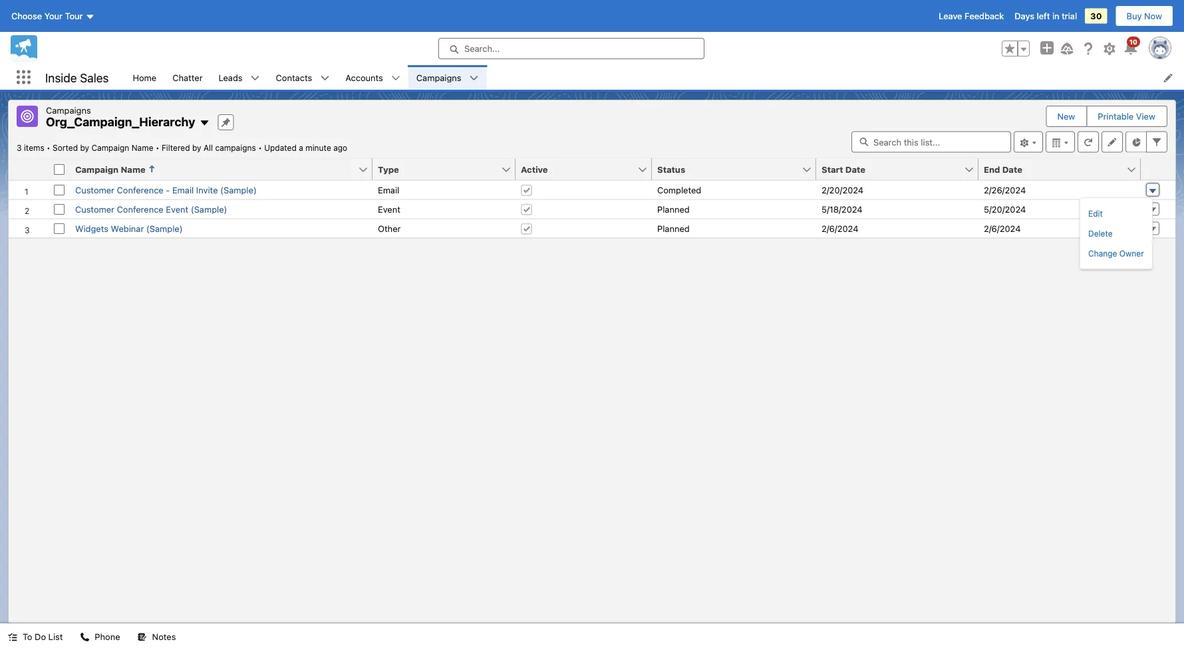 Task type: vqa. For each thing, say whether or not it's contained in the screenshot.
you haven't viewed any accounts recently. try switching list views.
no



Task type: describe. For each thing, give the bounding box(es) containing it.
inside
[[45, 70, 77, 85]]

list containing home
[[125, 65, 1185, 90]]

3 items • sorted by campaign name • filtered by all campaigns • updated a minute ago
[[17, 143, 347, 153]]

days left in trial
[[1015, 11, 1077, 21]]

invite
[[196, 185, 218, 195]]

action image
[[1141, 159, 1176, 180]]

sales
[[80, 70, 109, 85]]

days
[[1015, 11, 1035, 21]]

view
[[1137, 111, 1156, 121]]

minute
[[306, 143, 331, 153]]

type element
[[373, 159, 524, 181]]

text default image for campaigns
[[470, 74, 479, 83]]

30
[[1091, 11, 1102, 21]]

webinar
[[111, 224, 144, 234]]

1 vertical spatial campaigns
[[46, 105, 91, 115]]

date for start date
[[846, 164, 866, 174]]

contacts link
[[268, 65, 320, 90]]

chatter link
[[165, 65, 211, 90]]

campaigns list item
[[409, 65, 487, 90]]

leads link
[[211, 65, 251, 90]]

buy now
[[1127, 11, 1163, 21]]

0 vertical spatial campaign
[[91, 143, 129, 153]]

customer conference - email invite (sample) link
[[75, 185, 257, 195]]

to do list button
[[0, 624, 71, 651]]

customer conference event (sample) link
[[75, 204, 227, 214]]

filtered
[[162, 143, 190, 153]]

start date button
[[817, 159, 964, 180]]

status element
[[652, 159, 825, 181]]

to do list
[[23, 633, 63, 643]]

start
[[822, 164, 844, 174]]

phone
[[95, 633, 120, 643]]

text default image inside contacts list item
[[320, 74, 330, 83]]

org_campaign_hierarchy
[[46, 115, 195, 129]]

3
[[17, 143, 22, 153]]

true image for other
[[521, 223, 532, 234]]

ago
[[333, 143, 347, 153]]

status button
[[652, 159, 802, 180]]

2/20/2024
[[822, 185, 864, 195]]

leads list item
[[211, 65, 268, 90]]

org_campaign_hierarchy grid
[[9, 159, 1176, 239]]

choose
[[11, 11, 42, 21]]

do
[[35, 633, 46, 643]]

1 vertical spatial (sample)
[[191, 204, 227, 214]]

contacts
[[276, 73, 312, 83]]

2/26/2024
[[984, 184, 1026, 194]]

customer conference event (sample)
[[75, 204, 227, 214]]

in
[[1053, 11, 1060, 21]]

campaign name button
[[70, 159, 358, 180]]

planned for 2/6/2024
[[657, 224, 690, 234]]

start date element
[[817, 159, 987, 181]]

0 vertical spatial name
[[132, 143, 153, 153]]

printable
[[1098, 111, 1134, 121]]

item number image
[[9, 159, 49, 180]]

none search field inside org_campaign_hierarchy|campaigns|list view element
[[852, 131, 1012, 153]]

buy now button
[[1116, 5, 1174, 27]]

5/18/2024
[[822, 204, 863, 214]]

buy
[[1127, 11, 1142, 21]]

text default image inside notes button
[[137, 633, 147, 643]]

choose your tour
[[11, 11, 83, 21]]

now
[[1145, 11, 1163, 21]]

conference for -
[[117, 185, 164, 195]]

3 • from the left
[[258, 143, 262, 153]]

0 vertical spatial (sample)
[[220, 185, 257, 195]]

text default image for to do list
[[8, 633, 17, 643]]

2 by from the left
[[192, 143, 201, 153]]

end
[[984, 164, 1001, 174]]

campaign name
[[75, 164, 146, 174]]

leads
[[219, 73, 243, 83]]

search... button
[[439, 38, 705, 59]]

items
[[24, 143, 44, 153]]

campaigns inside list item
[[416, 73, 462, 83]]

accounts list item
[[338, 65, 409, 90]]

home link
[[125, 65, 165, 90]]

2 email from the left
[[378, 185, 400, 195]]

campaigns
[[215, 143, 256, 153]]

active
[[521, 164, 548, 174]]

chatter
[[173, 73, 203, 83]]



Task type: locate. For each thing, give the bounding box(es) containing it.
Search Org_Campaign_Hierarchy list view. search field
[[852, 131, 1012, 153]]

group
[[1002, 41, 1030, 57]]

search...
[[464, 44, 500, 54]]

choose your tour button
[[11, 5, 95, 27]]

campaigns
[[416, 73, 462, 83], [46, 105, 91, 115]]

other
[[378, 224, 401, 234]]

true image
[[521, 185, 532, 196], [521, 223, 532, 234]]

2 customer from the top
[[75, 204, 114, 214]]

cell
[[49, 159, 70, 181]]

email
[[172, 185, 194, 195], [378, 185, 400, 195]]

campaigns link
[[409, 65, 470, 90]]

text default image right accounts
[[391, 74, 401, 83]]

text default image
[[251, 74, 260, 83], [391, 74, 401, 83], [470, 74, 479, 83], [199, 118, 210, 129], [137, 633, 147, 643]]

text default image inside to do list button
[[8, 633, 17, 643]]

date right end
[[1003, 164, 1023, 174]]

action element
[[1141, 159, 1176, 181]]

date right start
[[846, 164, 866, 174]]

true image down true icon
[[521, 223, 532, 234]]

(sample) down customer conference event (sample)
[[146, 224, 183, 234]]

campaign
[[91, 143, 129, 153], [75, 164, 119, 174]]

2 date from the left
[[1003, 164, 1023, 174]]

by left all
[[192, 143, 201, 153]]

end date
[[984, 164, 1023, 174]]

customer down campaign name
[[75, 185, 114, 195]]

notes
[[152, 633, 176, 643]]

true image
[[521, 204, 532, 215]]

1 vertical spatial name
[[121, 164, 146, 174]]

a
[[299, 143, 303, 153]]

phone button
[[72, 624, 128, 651]]

10 button
[[1123, 37, 1141, 57]]

text default image left notes
[[137, 633, 147, 643]]

type
[[378, 164, 399, 174]]

2 conference from the top
[[117, 204, 164, 214]]

leave feedback link
[[939, 11, 1004, 21]]

None search field
[[852, 131, 1012, 153]]

text default image left to
[[8, 633, 17, 643]]

completed
[[657, 185, 702, 195]]

(sample) down campaign name element
[[220, 185, 257, 195]]

1 vertical spatial campaign
[[75, 164, 119, 174]]

event down -
[[166, 204, 188, 214]]

1 horizontal spatial 2/6/2024
[[984, 224, 1021, 234]]

tour
[[65, 11, 83, 21]]

text default image down search...
[[470, 74, 479, 83]]

0 horizontal spatial email
[[172, 185, 194, 195]]

1 true image from the top
[[521, 185, 532, 196]]

2 event from the left
[[378, 204, 401, 214]]

text default image
[[320, 74, 330, 83], [8, 633, 17, 643], [80, 633, 89, 643]]

1 horizontal spatial email
[[378, 185, 400, 195]]

customer conference - email invite (sample)
[[75, 185, 257, 195]]

accounts link
[[338, 65, 391, 90]]

end date element
[[979, 159, 1149, 181]]

leave
[[939, 11, 963, 21]]

campaigns image
[[17, 106, 38, 127]]

name
[[132, 143, 153, 153], [121, 164, 146, 174]]

(sample) down invite on the top
[[191, 204, 227, 214]]

planned
[[657, 204, 690, 214], [657, 224, 690, 234]]

text default image right contacts
[[320, 74, 330, 83]]

feedback
[[965, 11, 1004, 21]]

printable view button
[[1088, 106, 1167, 126]]

2/6/2024 down 5/20/2024
[[984, 224, 1021, 234]]

to
[[23, 633, 32, 643]]

2 horizontal spatial •
[[258, 143, 262, 153]]

• left updated
[[258, 143, 262, 153]]

text default image inside campaigns list item
[[470, 74, 479, 83]]

text default image for phone
[[80, 633, 89, 643]]

1 horizontal spatial by
[[192, 143, 201, 153]]

org_campaign_hierarchy|campaigns|list view element
[[8, 100, 1177, 624]]

customer for customer conference - email invite (sample)
[[75, 185, 114, 195]]

all
[[204, 143, 213, 153]]

home
[[133, 73, 157, 83]]

1 horizontal spatial date
[[1003, 164, 1023, 174]]

type button
[[373, 159, 501, 180]]

2/6/2024 down 5/18/2024
[[822, 224, 859, 234]]

active element
[[516, 159, 660, 181]]

2 planned from the top
[[657, 224, 690, 234]]

1 by from the left
[[80, 143, 89, 153]]

end date button
[[979, 159, 1127, 180]]

by
[[80, 143, 89, 153], [192, 143, 201, 153]]

conference
[[117, 185, 164, 195], [117, 204, 164, 214]]

cell inside org_campaign_hierarchy grid
[[49, 159, 70, 181]]

left
[[1037, 11, 1050, 21]]

true image for email
[[521, 185, 532, 196]]

1 vertical spatial planned
[[657, 224, 690, 234]]

(sample)
[[220, 185, 257, 195], [191, 204, 227, 214], [146, 224, 183, 234]]

list
[[48, 633, 63, 643]]

text default image for leads
[[251, 74, 260, 83]]

•
[[47, 143, 50, 153], [156, 143, 159, 153], [258, 143, 262, 153]]

inside sales
[[45, 70, 109, 85]]

1 email from the left
[[172, 185, 194, 195]]

active button
[[516, 159, 638, 180]]

0 vertical spatial conference
[[117, 185, 164, 195]]

1 horizontal spatial campaigns
[[416, 73, 462, 83]]

0 horizontal spatial 2/6/2024
[[822, 224, 859, 234]]

0 horizontal spatial text default image
[[8, 633, 17, 643]]

text default image for accounts
[[391, 74, 401, 83]]

• right items
[[47, 143, 50, 153]]

customer up the widgets
[[75, 204, 114, 214]]

campaign up campaign name
[[91, 143, 129, 153]]

by right sorted
[[80, 143, 89, 153]]

conference up customer conference event (sample)
[[117, 185, 164, 195]]

1 • from the left
[[47, 143, 50, 153]]

your
[[44, 11, 63, 21]]

event
[[166, 204, 188, 214], [378, 204, 401, 214]]

5/20/2024
[[984, 204, 1026, 214]]

new button
[[1047, 106, 1086, 126]]

accounts
[[346, 73, 383, 83]]

text default image left the phone
[[80, 633, 89, 643]]

status
[[657, 164, 686, 174]]

-
[[166, 185, 170, 195]]

leave feedback
[[939, 11, 1004, 21]]

customer
[[75, 185, 114, 195], [75, 204, 114, 214]]

planned for 5/18/2024
[[657, 204, 690, 214]]

updated
[[264, 143, 297, 153]]

1 date from the left
[[846, 164, 866, 174]]

widgets
[[75, 224, 108, 234]]

1 2/6/2024 from the left
[[822, 224, 859, 234]]

2/6/2024
[[822, 224, 859, 234], [984, 224, 1021, 234]]

email right -
[[172, 185, 194, 195]]

2 • from the left
[[156, 143, 159, 153]]

1 conference from the top
[[117, 185, 164, 195]]

0 horizontal spatial by
[[80, 143, 89, 153]]

0 horizontal spatial date
[[846, 164, 866, 174]]

widgets webinar (sample) link
[[75, 224, 183, 234]]

widgets webinar (sample)
[[75, 224, 183, 234]]

• left filtered
[[156, 143, 159, 153]]

true image up true icon
[[521, 185, 532, 196]]

2 true image from the top
[[521, 223, 532, 234]]

text default image up all
[[199, 118, 210, 129]]

conference up the "widgets webinar (sample)" link
[[117, 204, 164, 214]]

campaigns down inside on the top of page
[[46, 105, 91, 115]]

item number element
[[9, 159, 49, 181]]

text default image inside leads "list item"
[[251, 74, 260, 83]]

1 vertical spatial conference
[[117, 204, 164, 214]]

email down type in the left top of the page
[[378, 185, 400, 195]]

10
[[1130, 38, 1138, 46]]

new
[[1058, 111, 1076, 121]]

1 customer from the top
[[75, 185, 114, 195]]

1 event from the left
[[166, 204, 188, 214]]

1 horizontal spatial •
[[156, 143, 159, 153]]

campaign down sorted
[[75, 164, 119, 174]]

text default image inside the accounts list item
[[391, 74, 401, 83]]

2 2/6/2024 from the left
[[984, 224, 1021, 234]]

0 horizontal spatial campaigns
[[46, 105, 91, 115]]

0 horizontal spatial •
[[47, 143, 50, 153]]

0 horizontal spatial event
[[166, 204, 188, 214]]

contacts list item
[[268, 65, 338, 90]]

event up other
[[378, 204, 401, 214]]

1 horizontal spatial event
[[378, 204, 401, 214]]

0 vertical spatial true image
[[521, 185, 532, 196]]

1 vertical spatial true image
[[521, 223, 532, 234]]

list
[[125, 65, 1185, 90]]

text default image right leads
[[251, 74, 260, 83]]

name down org_campaign_hierarchy status on the top of the page
[[121, 164, 146, 174]]

org_campaign_hierarchy status
[[17, 143, 264, 153]]

notes button
[[130, 624, 184, 651]]

date for end date
[[1003, 164, 1023, 174]]

0 vertical spatial planned
[[657, 204, 690, 214]]

1 vertical spatial customer
[[75, 204, 114, 214]]

text default image inside phone button
[[80, 633, 89, 643]]

sorted
[[53, 143, 78, 153]]

campaigns right the accounts list item on the left top
[[416, 73, 462, 83]]

2 horizontal spatial text default image
[[320, 74, 330, 83]]

campaign inside button
[[75, 164, 119, 174]]

trial
[[1062, 11, 1077, 21]]

1 planned from the top
[[657, 204, 690, 214]]

0 vertical spatial campaigns
[[416, 73, 462, 83]]

campaign name element
[[70, 159, 381, 181]]

conference for event
[[117, 204, 164, 214]]

0 vertical spatial customer
[[75, 185, 114, 195]]

printable view
[[1098, 111, 1156, 121]]

customer for customer conference event (sample)
[[75, 204, 114, 214]]

name left filtered
[[132, 143, 153, 153]]

name inside button
[[121, 164, 146, 174]]

2 vertical spatial (sample)
[[146, 224, 183, 234]]

1 horizontal spatial text default image
[[80, 633, 89, 643]]

start date
[[822, 164, 866, 174]]



